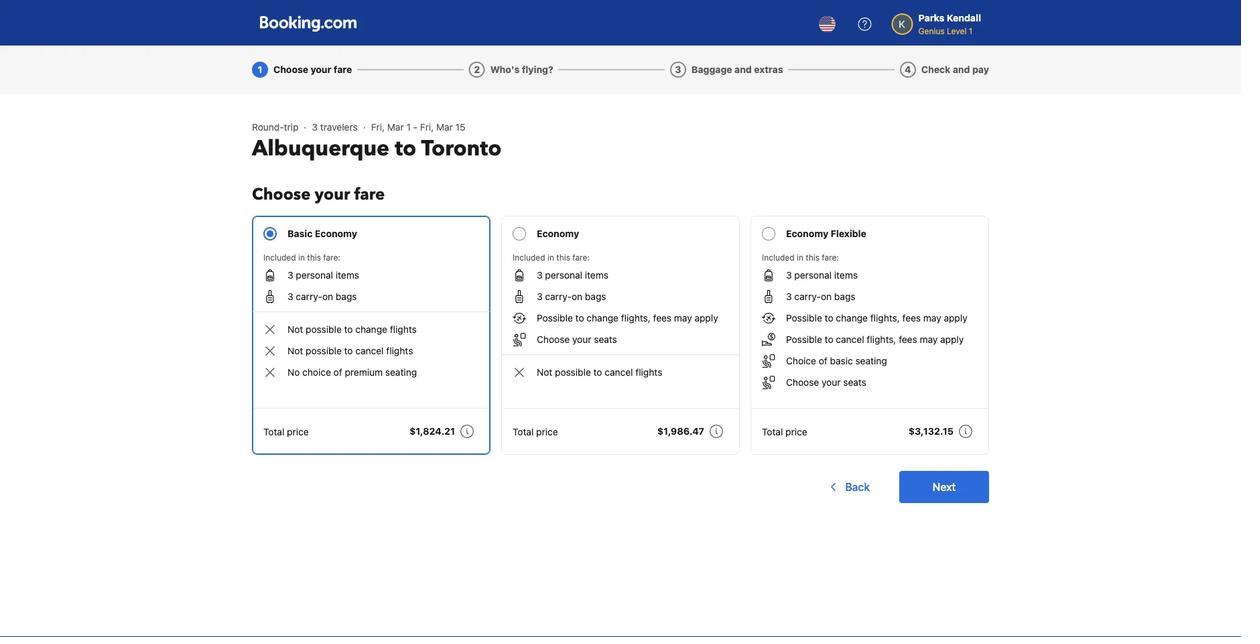 Task type: vqa. For each thing, say whether or not it's contained in the screenshot.


Task type: describe. For each thing, give the bounding box(es) containing it.
back
[[846, 481, 870, 494]]

possible to cancel flights, fees may apply element
[[787, 333, 964, 347]]

may for possible to cancel flights, fees may apply
[[924, 313, 942, 324]]

included in this fare: element for basic economy
[[264, 251, 479, 264]]

cancel for topmost the not possible to cancel flights element
[[356, 346, 384, 357]]

change for seats
[[587, 313, 619, 324]]

who's
[[491, 64, 520, 75]]

3 carry-on bags for economy
[[537, 291, 607, 302]]

premium
[[345, 367, 383, 378]]

1 inside round-trip · 3 travelers · fri, mar 1 - fri, mar 15 albuquerque to toronto
[[407, 122, 411, 133]]

this for economy
[[557, 253, 571, 262]]

carry- for economy flexible
[[795, 291, 821, 302]]

not for not possible to change flights 'element' at bottom left
[[288, 324, 303, 335]]

flexible
[[831, 228, 867, 239]]

3 personal items element for basic economy
[[288, 269, 359, 282]]

fees for choice of basic seating
[[903, 313, 921, 324]]

2 fri, from the left
[[420, 122, 434, 133]]

choice of basic seating element
[[787, 355, 888, 368]]

flights, for cancel
[[871, 313, 900, 324]]

items for economy
[[585, 270, 609, 281]]

0 horizontal spatial fare
[[334, 64, 352, 75]]

total for $1,986.47
[[513, 426, 534, 438]]

basic economy
[[288, 228, 357, 239]]

may for choose your seats
[[675, 313, 692, 324]]

1 horizontal spatial not possible to cancel flights
[[537, 367, 663, 378]]

3 carry-on bags element for economy
[[537, 290, 607, 304]]

choice
[[303, 367, 331, 378]]

no choice of premium seating element
[[288, 366, 417, 380]]

possible to cancel flights, fees may apply
[[787, 334, 964, 345]]

items for economy flexible
[[835, 270, 858, 281]]

included for economy flexible
[[762, 253, 795, 262]]

flying?
[[522, 64, 554, 75]]

baggage
[[692, 64, 733, 75]]

baggage and extras
[[692, 64, 784, 75]]

no choice of premium seating
[[288, 367, 417, 378]]

1 horizontal spatial choose your seats
[[787, 377, 867, 388]]

total price for $3,132.15
[[762, 426, 808, 438]]

not possible to change flights
[[288, 324, 417, 335]]

3 for economy flexible 3 carry-on bags element
[[787, 291, 792, 302]]

3 personal items element for economy flexible
[[787, 269, 858, 282]]

check
[[922, 64, 951, 75]]

cancel inside possible to cancel flights, fees may apply element
[[836, 334, 865, 345]]

in for economy
[[548, 253, 554, 262]]

$3,132.15
[[909, 426, 954, 437]]

possible inside 'element'
[[306, 324, 342, 335]]

1 vertical spatial choose your fare
[[252, 183, 385, 206]]

0 vertical spatial not possible to cancel flights element
[[288, 345, 413, 358]]

total price for $1,824.21
[[264, 426, 309, 438]]

0 vertical spatial choose your seats
[[537, 334, 618, 345]]

to inside 'element'
[[344, 324, 353, 335]]

0 vertical spatial choose your seats element
[[537, 333, 618, 347]]

next button
[[900, 471, 990, 504]]

3 carry-on bags element for economy flexible
[[787, 290, 856, 304]]

choice
[[787, 356, 817, 367]]

flights inside 'element'
[[390, 324, 417, 335]]

basic
[[831, 356, 853, 367]]

carry- for economy
[[545, 291, 572, 302]]

apply for choose your seats
[[695, 313, 719, 324]]

3 inside round-trip · 3 travelers · fri, mar 1 - fri, mar 15 albuquerque to toronto
[[312, 122, 318, 133]]

1 vertical spatial flights
[[386, 346, 413, 357]]

3 for basic economy's 3 personal items element
[[288, 270, 293, 281]]

personal for economy flexible
[[795, 270, 832, 281]]

included for economy
[[513, 253, 546, 262]]

1 horizontal spatial of
[[819, 356, 828, 367]]

3 carry-on bags element for basic economy
[[288, 290, 357, 304]]

next
[[933, 481, 956, 494]]

3 for economy's 3 personal items element
[[537, 270, 543, 281]]

economy for economy
[[537, 228, 580, 239]]

trip
[[284, 122, 299, 133]]

3 for basic economy 3 carry-on bags element
[[288, 291, 293, 302]]

1 fri, from the left
[[371, 122, 385, 133]]

and for check
[[953, 64, 971, 75]]

no
[[288, 367, 300, 378]]

this for basic economy
[[307, 253, 321, 262]]

bags for economy flexible
[[835, 291, 856, 302]]

parks
[[919, 12, 945, 23]]

included in this fare: for economy flexible
[[762, 253, 840, 262]]

apply inside possible to cancel flights, fees may apply element
[[941, 334, 964, 345]]

1 · from the left
[[304, 122, 307, 133]]

possible to change flights, fees may apply element for seats
[[537, 312, 719, 325]]

2 mar from the left
[[437, 122, 453, 133]]

0 vertical spatial not possible to cancel flights
[[288, 346, 413, 357]]

price for $1,986.47
[[537, 426, 558, 438]]

change inside 'element'
[[356, 324, 388, 335]]

included in this fare: element for economy
[[513, 251, 729, 264]]

in for economy flexible
[[797, 253, 804, 262]]

included for basic economy
[[264, 253, 296, 262]]

3 personal items element for economy
[[537, 269, 609, 282]]

0 vertical spatial seats
[[594, 334, 618, 345]]

in for basic economy
[[298, 253, 305, 262]]

total for $1,824.21
[[264, 426, 285, 438]]

personal for basic economy
[[296, 270, 333, 281]]

2 · from the left
[[363, 122, 366, 133]]

$1,986.47
[[658, 426, 705, 437]]

1 vertical spatial seats
[[844, 377, 867, 388]]



Task type: locate. For each thing, give the bounding box(es) containing it.
bags for economy
[[585, 291, 607, 302]]

pay
[[973, 64, 990, 75]]

3 for 3 carry-on bags element associated with economy
[[537, 291, 543, 302]]

booking.com logo image
[[260, 16, 357, 32], [260, 16, 357, 32]]

1 3 carry-on bags element from the left
[[288, 290, 357, 304]]

1 vertical spatial not possible to cancel flights
[[537, 367, 663, 378]]

mar left the 15
[[437, 122, 453, 133]]

2 vertical spatial flights
[[636, 367, 663, 378]]

flights, for seats
[[621, 313, 651, 324]]

1 horizontal spatial fare
[[354, 183, 385, 206]]

3 carry-on bags
[[288, 291, 357, 302], [537, 291, 607, 302], [787, 291, 856, 302]]

seating
[[856, 356, 888, 367], [385, 367, 417, 378]]

2 fare: from the left
[[573, 253, 590, 262]]

not
[[288, 324, 303, 335], [288, 346, 303, 357], [537, 367, 553, 378]]

2 horizontal spatial fare:
[[822, 253, 840, 262]]

economy flexible
[[787, 228, 867, 239]]

1 horizontal spatial choose your seats element
[[787, 376, 867, 390]]

3 total price from the left
[[762, 426, 808, 438]]

2 items from the left
[[585, 270, 609, 281]]

total
[[264, 426, 285, 438], [513, 426, 534, 438], [762, 426, 783, 438]]

0 vertical spatial 1
[[970, 26, 973, 36]]

toronto
[[421, 134, 502, 163]]

choose your fare up the trip
[[274, 64, 352, 75]]

1 included in this fare: element from the left
[[264, 251, 479, 264]]

2 vertical spatial not
[[537, 367, 553, 378]]

fare
[[334, 64, 352, 75], [354, 183, 385, 206]]

3 personal items
[[288, 270, 359, 281], [537, 270, 609, 281], [787, 270, 858, 281]]

extras
[[755, 64, 784, 75]]

cancel for the bottom the not possible to cancel flights element
[[605, 367, 633, 378]]

1 horizontal spatial possible to change flights, fees may apply element
[[787, 312, 968, 325]]

carry-
[[296, 291, 323, 302], [545, 291, 572, 302], [795, 291, 821, 302]]

3 price from the left
[[786, 426, 808, 438]]

round-trip · 3 travelers · fri, mar 1 - fri, mar 15 albuquerque to toronto
[[252, 122, 502, 163]]

1 vertical spatial not possible to cancel flights element
[[537, 366, 663, 380]]

1 vertical spatial fare
[[354, 183, 385, 206]]

3 3 personal items from the left
[[787, 270, 858, 281]]

choose your seats element
[[537, 333, 618, 347], [787, 376, 867, 390]]

included
[[264, 253, 296, 262], [513, 253, 546, 262], [762, 253, 795, 262]]

2 3 personal items from the left
[[537, 270, 609, 281]]

back button
[[819, 471, 878, 504]]

2 carry- from the left
[[545, 291, 572, 302]]

0 horizontal spatial bags
[[336, 291, 357, 302]]

1 inside parks kendall genius level 1
[[970, 26, 973, 36]]

round-
[[252, 122, 284, 133]]

1 right the level
[[970, 26, 973, 36]]

basic
[[288, 228, 313, 239]]

0 horizontal spatial this
[[307, 253, 321, 262]]

1 vertical spatial not
[[288, 346, 303, 357]]

and left pay
[[953, 64, 971, 75]]

None radio
[[252, 216, 491, 455], [502, 216, 740, 455], [751, 216, 990, 455], [252, 216, 491, 455], [502, 216, 740, 455], [751, 216, 990, 455]]

1 horizontal spatial 3 personal items element
[[537, 269, 609, 282]]

1 horizontal spatial ·
[[363, 122, 366, 133]]

travelers
[[320, 122, 358, 133]]

1 horizontal spatial personal
[[545, 270, 583, 281]]

2 bags from the left
[[585, 291, 607, 302]]

choose
[[274, 64, 308, 75], [252, 183, 311, 206], [537, 334, 570, 345], [787, 377, 820, 388]]

0 vertical spatial fare
[[334, 64, 352, 75]]

1 personal from the left
[[296, 270, 333, 281]]

1 included from the left
[[264, 253, 296, 262]]

2 personal from the left
[[545, 270, 583, 281]]

3 3 carry-on bags element from the left
[[787, 290, 856, 304]]

2 and from the left
[[953, 64, 971, 75]]

1 horizontal spatial seating
[[856, 356, 888, 367]]

possible for possible
[[787, 313, 823, 324]]

1 horizontal spatial fare:
[[573, 253, 590, 262]]

1 horizontal spatial 3 personal items
[[537, 270, 609, 281]]

your
[[311, 64, 332, 75], [315, 183, 350, 206], [573, 334, 592, 345], [822, 377, 841, 388]]

to inside round-trip · 3 travelers · fri, mar 1 - fri, mar 15 albuquerque to toronto
[[395, 134, 417, 163]]

fare down round-trip · 3 travelers · fri, mar 1 - fri, mar 15 albuquerque to toronto
[[354, 183, 385, 206]]

1 horizontal spatial price
[[537, 426, 558, 438]]

2 horizontal spatial items
[[835, 270, 858, 281]]

3 economy from the left
[[787, 228, 829, 239]]

1 horizontal spatial seats
[[844, 377, 867, 388]]

check and pay
[[922, 64, 990, 75]]

not possible to change flights element
[[288, 323, 417, 337]]

0 horizontal spatial seating
[[385, 367, 417, 378]]

0 horizontal spatial 3 carry-on bags
[[288, 291, 357, 302]]

0 horizontal spatial possible to change flights, fees may apply element
[[537, 312, 719, 325]]

1 carry- from the left
[[296, 291, 323, 302]]

seats
[[594, 334, 618, 345], [844, 377, 867, 388]]

albuquerque
[[252, 134, 390, 163]]

possible to change flights, fees may apply element for cancel
[[787, 312, 968, 325]]

on for economy
[[572, 291, 583, 302]]

included in this fare: for basic economy
[[264, 253, 341, 262]]

2
[[474, 64, 480, 75]]

possible to change flights, fees may apply for cancel
[[787, 313, 968, 324]]

1 possible to change flights, fees may apply element from the left
[[537, 312, 719, 325]]

$1,824.21
[[410, 426, 455, 437]]

price for $3,132.15
[[786, 426, 808, 438]]

on for economy flexible
[[821, 291, 832, 302]]

to
[[395, 134, 417, 163], [576, 313, 584, 324], [825, 313, 834, 324], [344, 324, 353, 335], [825, 334, 834, 345], [344, 346, 353, 357], [594, 367, 603, 378]]

1 horizontal spatial items
[[585, 270, 609, 281]]

not possible to cancel flights
[[288, 346, 413, 357], [537, 367, 663, 378]]

3 included in this fare: from the left
[[762, 253, 840, 262]]

genius
[[919, 26, 945, 36]]

2 horizontal spatial economy
[[787, 228, 829, 239]]

0 horizontal spatial 3 personal items
[[288, 270, 359, 281]]

apply for possible to cancel flights, fees may apply
[[944, 313, 968, 324]]

fare: for economy
[[573, 253, 590, 262]]

2 total price from the left
[[513, 426, 558, 438]]

1 horizontal spatial bags
[[585, 291, 607, 302]]

1 items from the left
[[336, 270, 359, 281]]

price for $1,824.21
[[287, 426, 309, 438]]

fare up 'travelers'
[[334, 64, 352, 75]]

2 horizontal spatial bags
[[835, 291, 856, 302]]

3 personal from the left
[[795, 270, 832, 281]]

economy
[[315, 228, 357, 239], [537, 228, 580, 239], [787, 228, 829, 239]]

2 horizontal spatial included
[[762, 253, 795, 262]]

1 horizontal spatial and
[[953, 64, 971, 75]]

1 horizontal spatial change
[[587, 313, 619, 324]]

2 horizontal spatial total
[[762, 426, 783, 438]]

2 horizontal spatial 1
[[970, 26, 973, 36]]

0 vertical spatial flights
[[390, 324, 417, 335]]

this for economy flexible
[[806, 253, 820, 262]]

this
[[307, 253, 321, 262], [557, 253, 571, 262], [806, 253, 820, 262]]

2 horizontal spatial 3 personal items
[[787, 270, 858, 281]]

3 carry-on bags for economy flexible
[[787, 291, 856, 302]]

0 horizontal spatial not possible to cancel flights
[[288, 346, 413, 357]]

possible for choose
[[537, 313, 573, 324]]

2 vertical spatial 1
[[407, 122, 411, 133]]

1 horizontal spatial included in this fare:
[[513, 253, 590, 262]]

2 in from the left
[[548, 253, 554, 262]]

0 horizontal spatial included in this fare:
[[264, 253, 341, 262]]

3 included in this fare: element from the left
[[762, 251, 978, 264]]

1 horizontal spatial economy
[[537, 228, 580, 239]]

1 vertical spatial choose your seats element
[[787, 376, 867, 390]]

2 vertical spatial possible
[[555, 367, 591, 378]]

2 economy from the left
[[537, 228, 580, 239]]

2 horizontal spatial in
[[797, 253, 804, 262]]

and
[[735, 64, 752, 75], [953, 64, 971, 75]]

3 total from the left
[[762, 426, 783, 438]]

2 included in this fare: from the left
[[513, 253, 590, 262]]

included in this fare: element for economy flexible
[[762, 251, 978, 264]]

choose your seats
[[537, 334, 618, 345], [787, 377, 867, 388]]

seating down possible to cancel flights, fees may apply element
[[856, 356, 888, 367]]

1 on from the left
[[323, 291, 333, 302]]

1 price from the left
[[287, 426, 309, 438]]

1 possible to change flights, fees may apply from the left
[[537, 313, 719, 324]]

on
[[323, 291, 333, 302], [572, 291, 583, 302], [821, 291, 832, 302]]

3 in from the left
[[797, 253, 804, 262]]

2 horizontal spatial personal
[[795, 270, 832, 281]]

personal
[[296, 270, 333, 281], [545, 270, 583, 281], [795, 270, 832, 281]]

3 3 personal items element from the left
[[787, 269, 858, 282]]

and left extras
[[735, 64, 752, 75]]

1 horizontal spatial carry-
[[545, 291, 572, 302]]

kendall
[[947, 12, 982, 23]]

included in this fare: element
[[264, 251, 479, 264], [513, 251, 729, 264], [762, 251, 978, 264]]

1 horizontal spatial 3 carry-on bags element
[[537, 290, 607, 304]]

3 carry-on bags for basic economy
[[288, 291, 357, 302]]

3 included from the left
[[762, 253, 795, 262]]

0 horizontal spatial 3 carry-on bags element
[[288, 290, 357, 304]]

2 3 carry-on bags element from the left
[[537, 290, 607, 304]]

seating right premium
[[385, 367, 417, 378]]

0 horizontal spatial price
[[287, 426, 309, 438]]

1 horizontal spatial cancel
[[605, 367, 633, 378]]

0 horizontal spatial total
[[264, 426, 285, 438]]

1 horizontal spatial total
[[513, 426, 534, 438]]

1 3 personal items from the left
[[288, 270, 359, 281]]

parks kendall genius level 1
[[919, 12, 982, 36]]

possible to change flights, fees may apply
[[537, 313, 719, 324], [787, 313, 968, 324]]

1 horizontal spatial possible to change flights, fees may apply
[[787, 313, 968, 324]]

of
[[819, 356, 828, 367], [334, 367, 342, 378]]

0 vertical spatial choose your fare
[[274, 64, 352, 75]]

1 and from the left
[[735, 64, 752, 75]]

fri, left -
[[371, 122, 385, 133]]

possible to change flights, fees may apply element
[[537, 312, 719, 325], [787, 312, 968, 325]]

0 horizontal spatial economy
[[315, 228, 357, 239]]

1
[[970, 26, 973, 36], [258, 64, 263, 75], [407, 122, 411, 133]]

fees for not possible to cancel flights
[[654, 313, 672, 324]]

1 horizontal spatial 1
[[407, 122, 411, 133]]

15
[[456, 122, 466, 133]]

3 this from the left
[[806, 253, 820, 262]]

0 horizontal spatial total price
[[264, 426, 309, 438]]

0 horizontal spatial included in this fare: element
[[264, 251, 479, 264]]

not possible to cancel flights element
[[288, 345, 413, 358], [537, 366, 663, 380]]

2 total from the left
[[513, 426, 534, 438]]

0 horizontal spatial cancel
[[356, 346, 384, 357]]

1 up the round-
[[258, 64, 263, 75]]

0 horizontal spatial mar
[[387, 122, 404, 133]]

3 personal items for basic economy
[[288, 270, 359, 281]]

3 personal items for economy flexible
[[787, 270, 858, 281]]

flights,
[[621, 313, 651, 324], [871, 313, 900, 324], [867, 334, 897, 345]]

1 fare: from the left
[[323, 253, 341, 262]]

flights
[[390, 324, 417, 335], [386, 346, 413, 357], [636, 367, 663, 378]]

0 horizontal spatial seats
[[594, 334, 618, 345]]

price
[[287, 426, 309, 438], [537, 426, 558, 438], [786, 426, 808, 438]]

change for cancel
[[836, 313, 868, 324]]

fare:
[[323, 253, 341, 262], [573, 253, 590, 262], [822, 253, 840, 262]]

fri,
[[371, 122, 385, 133], [420, 122, 434, 133]]

included in this fare:
[[264, 253, 341, 262], [513, 253, 590, 262], [762, 253, 840, 262]]

choose your fare
[[274, 64, 352, 75], [252, 183, 385, 206]]

2 horizontal spatial this
[[806, 253, 820, 262]]

1 vertical spatial possible
[[306, 346, 342, 357]]

2 3 personal items element from the left
[[537, 269, 609, 282]]

· right the trip
[[304, 122, 307, 133]]

3 3 carry-on bags from the left
[[787, 291, 856, 302]]

2 horizontal spatial included in this fare: element
[[762, 251, 978, 264]]

0 horizontal spatial and
[[735, 64, 752, 75]]

of right choice
[[334, 367, 342, 378]]

1 economy from the left
[[315, 228, 357, 239]]

3 carry-on bags element
[[288, 290, 357, 304], [537, 290, 607, 304], [787, 290, 856, 304]]

3 personal items for economy
[[537, 270, 609, 281]]

3 carry- from the left
[[795, 291, 821, 302]]

2 included from the left
[[513, 253, 546, 262]]

3 on from the left
[[821, 291, 832, 302]]

1 total from the left
[[264, 426, 285, 438]]

3 for economy flexible 3 personal items element
[[787, 270, 792, 281]]

1 horizontal spatial not possible to cancel flights element
[[537, 366, 663, 380]]

may
[[675, 313, 692, 324], [924, 313, 942, 324], [920, 334, 938, 345]]

not inside 'element'
[[288, 324, 303, 335]]

total price
[[264, 426, 309, 438], [513, 426, 558, 438], [762, 426, 808, 438]]

cancel
[[836, 334, 865, 345], [356, 346, 384, 357], [605, 367, 633, 378]]

on for basic economy
[[323, 291, 333, 302]]

1 3 carry-on bags from the left
[[288, 291, 357, 302]]

mar
[[387, 122, 404, 133], [437, 122, 453, 133]]

4
[[905, 64, 912, 75]]

fare: for basic economy
[[323, 253, 341, 262]]

0 horizontal spatial possible to change flights, fees may apply
[[537, 313, 719, 324]]

1 horizontal spatial in
[[548, 253, 554, 262]]

of left basic
[[819, 356, 828, 367]]

2 horizontal spatial 3 carry-on bags
[[787, 291, 856, 302]]

mar left -
[[387, 122, 404, 133]]

3 bags from the left
[[835, 291, 856, 302]]

0 horizontal spatial 3 personal items element
[[288, 269, 359, 282]]

personal for economy
[[545, 270, 583, 281]]

1 mar from the left
[[387, 122, 404, 133]]

bags
[[336, 291, 357, 302], [585, 291, 607, 302], [835, 291, 856, 302]]

fare: for economy flexible
[[822, 253, 840, 262]]

possible
[[537, 313, 573, 324], [787, 313, 823, 324], [787, 334, 823, 345]]

1 included in this fare: from the left
[[264, 253, 341, 262]]

0 horizontal spatial in
[[298, 253, 305, 262]]

not for the bottom the not possible to cancel flights element
[[537, 367, 553, 378]]

items
[[336, 270, 359, 281], [585, 270, 609, 281], [835, 270, 858, 281]]

1 horizontal spatial fri,
[[420, 122, 434, 133]]

2 horizontal spatial cancel
[[836, 334, 865, 345]]

carry- for basic economy
[[296, 291, 323, 302]]

2 horizontal spatial total price
[[762, 426, 808, 438]]

0 horizontal spatial choose your seats element
[[537, 333, 618, 347]]

2 3 carry-on bags from the left
[[537, 291, 607, 302]]

0 horizontal spatial fri,
[[371, 122, 385, 133]]

1 horizontal spatial included
[[513, 253, 546, 262]]

1 horizontal spatial included in this fare: element
[[513, 251, 729, 264]]

1 total price from the left
[[264, 426, 309, 438]]

total price for $1,986.47
[[513, 426, 558, 438]]

3
[[675, 64, 682, 75], [312, 122, 318, 133], [288, 270, 293, 281], [537, 270, 543, 281], [787, 270, 792, 281], [288, 291, 293, 302], [537, 291, 543, 302], [787, 291, 792, 302]]

who's flying?
[[491, 64, 554, 75]]

2 possible to change flights, fees may apply element from the left
[[787, 312, 968, 325]]

1 bags from the left
[[336, 291, 357, 302]]

fri, right -
[[420, 122, 434, 133]]

possible
[[306, 324, 342, 335], [306, 346, 342, 357], [555, 367, 591, 378]]

1 vertical spatial choose your seats
[[787, 377, 867, 388]]

2 horizontal spatial 3 personal items element
[[787, 269, 858, 282]]

bags for basic economy
[[336, 291, 357, 302]]

2 horizontal spatial on
[[821, 291, 832, 302]]

not for topmost the not possible to cancel flights element
[[288, 346, 303, 357]]

1 this from the left
[[307, 253, 321, 262]]

2 horizontal spatial change
[[836, 313, 868, 324]]

3 items from the left
[[835, 270, 858, 281]]

2 price from the left
[[537, 426, 558, 438]]

1 in from the left
[[298, 253, 305, 262]]

1 left -
[[407, 122, 411, 133]]

-
[[413, 122, 418, 133]]

fees
[[654, 313, 672, 324], [903, 313, 921, 324], [899, 334, 918, 345]]

0 horizontal spatial 1
[[258, 64, 263, 75]]

choose your fare up basic economy on the top left of page
[[252, 183, 385, 206]]

2 horizontal spatial 3 carry-on bags element
[[787, 290, 856, 304]]

·
[[304, 122, 307, 133], [363, 122, 366, 133]]

2 this from the left
[[557, 253, 571, 262]]

possible to change flights, fees may apply for seats
[[537, 313, 719, 324]]

1 3 personal items element from the left
[[288, 269, 359, 282]]

3 personal items element
[[288, 269, 359, 282], [537, 269, 609, 282], [787, 269, 858, 282]]

items for basic economy
[[336, 270, 359, 281]]

3 fare: from the left
[[822, 253, 840, 262]]

0 horizontal spatial personal
[[296, 270, 333, 281]]

change
[[587, 313, 619, 324], [836, 313, 868, 324], [356, 324, 388, 335]]

apply
[[695, 313, 719, 324], [944, 313, 968, 324], [941, 334, 964, 345]]

0 horizontal spatial of
[[334, 367, 342, 378]]

included in this fare: for economy
[[513, 253, 590, 262]]

1 vertical spatial 1
[[258, 64, 263, 75]]

economy for economy flexible
[[787, 228, 829, 239]]

2 included in this fare: element from the left
[[513, 251, 729, 264]]

0 horizontal spatial items
[[336, 270, 359, 281]]

0 vertical spatial not
[[288, 324, 303, 335]]

2 on from the left
[[572, 291, 583, 302]]

· right 'travelers'
[[363, 122, 366, 133]]

0 horizontal spatial fare:
[[323, 253, 341, 262]]

choice of basic seating
[[787, 356, 888, 367]]

and for baggage
[[735, 64, 752, 75]]

total for $3,132.15
[[762, 426, 783, 438]]

in
[[298, 253, 305, 262], [548, 253, 554, 262], [797, 253, 804, 262]]

level
[[948, 26, 967, 36]]

0 vertical spatial possible
[[306, 324, 342, 335]]

2 possible to change flights, fees may apply from the left
[[787, 313, 968, 324]]



